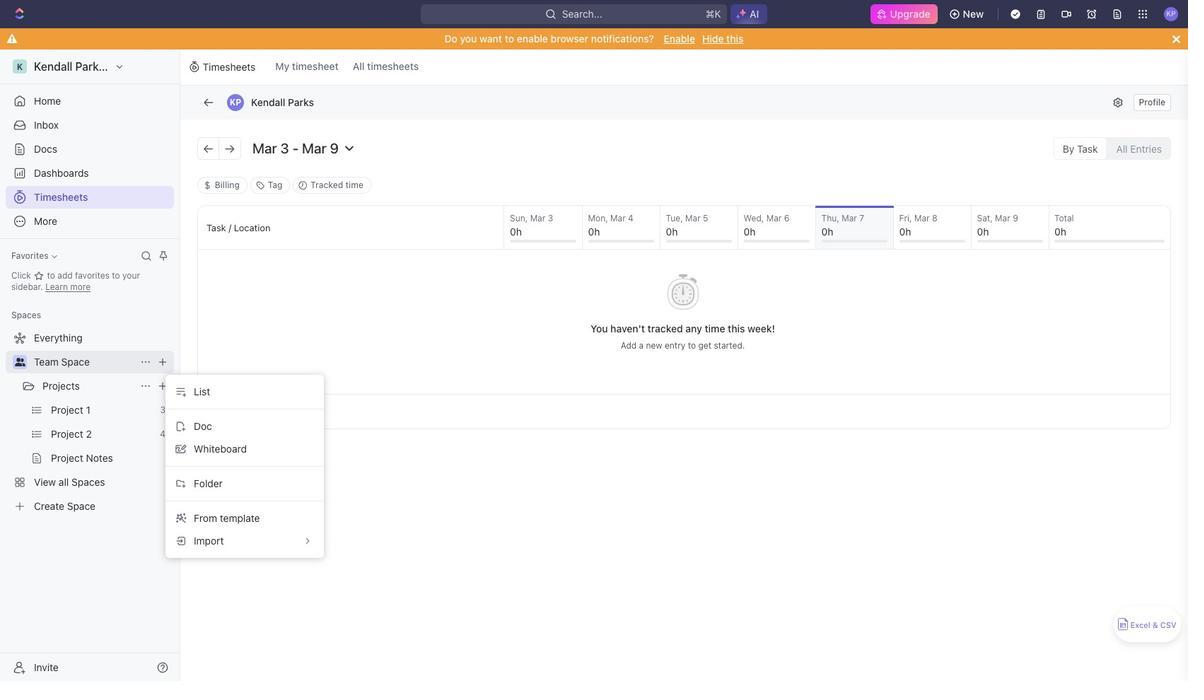 Task type: locate. For each thing, give the bounding box(es) containing it.
8
[[932, 213, 938, 223]]

1 vertical spatial timesheets
[[34, 191, 88, 203]]

my timesheet
[[275, 60, 339, 72]]

0h inside thu, mar 7 0h
[[822, 226, 833, 238]]

timesheets down dashboards
[[34, 191, 88, 203]]

0h for sat, mar 9 0h
[[977, 226, 989, 238]]

0h down mon,
[[588, 226, 600, 238]]

all timesheets link
[[348, 50, 423, 85]]

0h inside total 0h
[[1055, 226, 1066, 238]]

to inside the you haven't tracked any time this week! add a new entry to get started.
[[688, 340, 696, 351]]

0h for fri, mar 8 0h
[[899, 226, 911, 238]]

sun,
[[510, 213, 528, 223]]

excel & csv
[[1130, 621, 1177, 630]]

mar inside sun, mar 3 0h
[[530, 213, 546, 223]]

1 vertical spatial all
[[1116, 143, 1128, 155]]

mar inside thu, mar 7 0h
[[842, 213, 857, 223]]

all left entries
[[1116, 143, 1128, 155]]

to left get
[[688, 340, 696, 351]]

task right by
[[1077, 143, 1098, 155]]

0h down the thu, on the top right of the page
[[822, 226, 833, 238]]

you haven't tracked any time this week! add a new entry to get started.
[[591, 323, 775, 351]]

mar left the 5
[[685, 213, 701, 223]]

all timesheets
[[353, 60, 419, 72]]

parks
[[288, 96, 314, 108]]

1 horizontal spatial all
[[1116, 143, 1128, 155]]

7 mar from the left
[[995, 213, 1011, 223]]

9
[[1013, 213, 1018, 223]]

0 vertical spatial timesheets
[[203, 61, 256, 73]]

total
[[1055, 213, 1074, 223]]

0h inside wed, mar 6 0h
[[744, 226, 756, 238]]

0 horizontal spatial timesheets
[[34, 191, 88, 203]]

timesheets up kp
[[203, 61, 256, 73]]

7 0h from the left
[[977, 226, 989, 238]]

mar inside mon, mar 4 0h
[[610, 213, 626, 223]]

by
[[1063, 143, 1074, 155]]

new button
[[943, 3, 992, 25]]

do you want to enable browser notifications? enable hide this
[[444, 33, 744, 45]]

mar
[[530, 213, 546, 223], [610, 213, 626, 223], [685, 213, 701, 223], [766, 213, 782, 223], [842, 213, 857, 223], [914, 213, 930, 223], [995, 213, 1011, 223]]

mar left 6
[[766, 213, 782, 223]]

doc button
[[171, 415, 318, 438]]

docs
[[34, 143, 57, 155]]

timesheets
[[203, 61, 256, 73], [34, 191, 88, 203]]

mar for wed, mar 6 0h
[[766, 213, 782, 223]]

this up started. at the right of the page
[[728, 323, 745, 335]]

mar left 8 at right
[[914, 213, 930, 223]]

0 vertical spatial task
[[1077, 143, 1098, 155]]

/
[[229, 222, 231, 233]]

task left /
[[207, 222, 226, 233]]

this
[[726, 33, 744, 45], [728, 323, 745, 335]]

5 mar from the left
[[842, 213, 857, 223]]

this right "hide"
[[726, 33, 744, 45]]

learn
[[45, 281, 68, 292]]

0h inside sun, mar 3 0h
[[510, 226, 522, 238]]

2 0h from the left
[[588, 226, 600, 238]]

to left your
[[112, 270, 120, 281]]

0h inside sat, mar 9 0h
[[977, 226, 989, 238]]

my timesheet link
[[271, 50, 343, 85]]

mar for sat, mar 9 0h
[[995, 213, 1011, 223]]

0h down tue,
[[666, 226, 678, 238]]

1 horizontal spatial task
[[1077, 143, 1098, 155]]

mon, mar 4 0h
[[588, 213, 634, 238]]

6 0h from the left
[[899, 226, 911, 238]]

all
[[353, 60, 365, 72], [1116, 143, 1128, 155]]

upgrade
[[890, 8, 931, 20]]

entry
[[665, 340, 686, 351]]

inbox
[[34, 119, 59, 131]]

all for all entries
[[1116, 143, 1128, 155]]

mar left 7
[[842, 213, 857, 223]]

0h for thu, mar 7 0h
[[822, 226, 833, 238]]

mar inside sat, mar 9 0h
[[995, 213, 1011, 223]]

total 0h
[[1055, 213, 1074, 238]]

7
[[859, 213, 864, 223]]

location
[[234, 222, 271, 233]]

1 vertical spatial this
[[728, 323, 745, 335]]

you
[[460, 33, 477, 45]]

all entries
[[1116, 143, 1162, 155]]

space
[[61, 356, 90, 368]]

all inside button
[[1116, 143, 1128, 155]]

mar inside fri, mar 8 0h
[[914, 213, 930, 223]]

fri, mar 8 0h
[[899, 213, 938, 238]]

started.
[[714, 340, 745, 351]]

0 horizontal spatial all
[[353, 60, 365, 72]]

browser
[[551, 33, 588, 45]]

6 mar from the left
[[914, 213, 930, 223]]

4 0h from the left
[[744, 226, 756, 238]]

0h inside mon, mar 4 0h
[[588, 226, 600, 238]]

1 vertical spatial task
[[207, 222, 226, 233]]

3
[[548, 213, 553, 223]]

fri,
[[899, 213, 912, 223]]

dashboards link
[[6, 162, 174, 185]]

1 mar from the left
[[530, 213, 546, 223]]

favorites button
[[6, 248, 63, 265]]

3 0h from the left
[[666, 226, 678, 238]]

mar inside wed, mar 6 0h
[[766, 213, 782, 223]]

mar left 3
[[530, 213, 546, 223]]

my
[[275, 60, 289, 72]]

mar inside tue, mar 5 0h
[[685, 213, 701, 223]]

haven't
[[610, 323, 645, 335]]

3 mar from the left
[[685, 213, 701, 223]]

click
[[11, 270, 33, 281]]

tree containing team space
[[6, 327, 174, 518]]

to
[[505, 33, 514, 45], [47, 270, 55, 281], [112, 270, 120, 281], [688, 340, 696, 351]]

0h inside fri, mar 8 0h
[[899, 226, 911, 238]]

5
[[703, 213, 708, 223]]

mar for mon, mar 4 0h
[[610, 213, 626, 223]]

2 mar from the left
[[610, 213, 626, 223]]

folder button
[[171, 472, 318, 495]]

favorites
[[11, 250, 49, 261]]

0h down fri,
[[899, 226, 911, 238]]

wed, mar 6 0h
[[744, 213, 790, 238]]

4 mar from the left
[[766, 213, 782, 223]]

all entries button
[[1107, 137, 1171, 159]]

to right want
[[505, 33, 514, 45]]

to up learn
[[47, 270, 55, 281]]

← button
[[198, 138, 219, 159]]

mar left 4
[[610, 213, 626, 223]]

tree
[[6, 327, 174, 518]]

new
[[963, 8, 984, 20]]

all left "timesheets"
[[353, 60, 365, 72]]

0h for wed, mar 6 0h
[[744, 226, 756, 238]]

kendall parks, , element
[[227, 94, 244, 111]]

search...
[[562, 8, 603, 20]]

team space link
[[34, 351, 134, 373]]

upgrade link
[[870, 4, 938, 24]]

mar for fri, mar 8 0h
[[914, 213, 930, 223]]

1 0h from the left
[[510, 226, 522, 238]]

0 vertical spatial all
[[353, 60, 365, 72]]

mar left 9
[[995, 213, 1011, 223]]

1 horizontal spatial timesheets
[[203, 61, 256, 73]]

0h down the total
[[1055, 226, 1066, 238]]

import
[[194, 535, 224, 547]]

invite
[[34, 661, 59, 673]]

0h for sun, mar 3 0h
[[510, 226, 522, 238]]

0h down 'wed,'
[[744, 226, 756, 238]]

5 0h from the left
[[822, 226, 833, 238]]

projects link
[[42, 375, 134, 397]]

profile button
[[1133, 94, 1171, 111]]

0h down sat,
[[977, 226, 989, 238]]

inbox link
[[6, 114, 174, 137]]

0 horizontal spatial task
[[207, 222, 226, 233]]

profile
[[1139, 97, 1166, 108]]

timesheets inside the sidebar navigation
[[34, 191, 88, 203]]

0h inside tue, mar 5 0h
[[666, 226, 678, 238]]

8 0h from the left
[[1055, 226, 1066, 238]]

0h down sun,
[[510, 226, 522, 238]]



Task type: describe. For each thing, give the bounding box(es) containing it.
folder
[[194, 477, 223, 489]]

timesheet
[[292, 60, 339, 72]]

sat, mar 9 0h
[[977, 213, 1018, 238]]

wed,
[[744, 213, 764, 223]]

mar for thu, mar 7 0h
[[842, 213, 857, 223]]

all for all timesheets
[[353, 60, 365, 72]]

new
[[646, 340, 662, 351]]

kendall parks
[[251, 96, 314, 108]]

you
[[591, 323, 608, 335]]

whiteboard button
[[171, 438, 318, 460]]

add
[[621, 340, 637, 351]]

docs link
[[6, 138, 174, 161]]

from template
[[194, 512, 260, 524]]

from
[[194, 512, 217, 524]]

home link
[[6, 90, 174, 112]]

tracked
[[648, 323, 683, 335]]

→ button
[[219, 138, 240, 159]]

mon,
[[588, 213, 608, 223]]

sidebar.
[[11, 281, 43, 292]]

favorites
[[75, 270, 110, 281]]

time
[[705, 323, 725, 335]]

kendall
[[251, 96, 285, 108]]

list
[[194, 385, 210, 397]]

kp
[[230, 97, 241, 108]]

spaces
[[11, 310, 41, 320]]

timesheets link
[[6, 186, 174, 209]]

do
[[444, 33, 457, 45]]

user group image
[[14, 358, 25, 366]]

list button
[[171, 381, 318, 403]]

enable
[[517, 33, 548, 45]]

any
[[686, 323, 702, 335]]

team
[[34, 356, 59, 368]]

tue, mar 5 0h
[[666, 213, 708, 238]]

excel & csv link
[[1114, 607, 1181, 642]]

tue,
[[666, 213, 683, 223]]

import button
[[171, 530, 318, 552]]

mar for tue, mar 5 0h
[[685, 213, 701, 223]]

week!
[[748, 323, 775, 335]]

projects
[[42, 380, 80, 392]]

template
[[220, 512, 260, 524]]

task / location
[[207, 222, 271, 233]]

this inside the you haven't tracked any time this week! add a new entry to get started.
[[728, 323, 745, 335]]

tree inside the sidebar navigation
[[6, 327, 174, 518]]

enable
[[664, 33, 695, 45]]

by task
[[1063, 143, 1098, 155]]

0h for tue, mar 5 0h
[[666, 226, 678, 238]]

from template button
[[171, 507, 318, 530]]

doc
[[194, 420, 212, 432]]

&
[[1153, 621, 1158, 630]]

sat,
[[977, 213, 993, 223]]

hide
[[702, 33, 724, 45]]

home
[[34, 95, 61, 107]]

sidebar navigation
[[0, 50, 180, 681]]

get
[[698, 340, 712, 351]]

→
[[224, 140, 236, 156]]

want
[[480, 33, 502, 45]]

whiteboard
[[194, 443, 247, 455]]

0 vertical spatial this
[[726, 33, 744, 45]]

6
[[784, 213, 790, 223]]

add
[[58, 270, 73, 281]]

mar for sun, mar 3 0h
[[530, 213, 546, 223]]

0h for mon, mar 4 0h
[[588, 226, 600, 238]]

your
[[122, 270, 140, 281]]

thu,
[[822, 213, 839, 223]]

task inside by task button
[[1077, 143, 1098, 155]]

⌘k
[[706, 8, 721, 20]]

notifications?
[[591, 33, 654, 45]]

learn more
[[45, 281, 91, 292]]

a
[[639, 340, 644, 351]]

to add favorites to your sidebar.
[[11, 270, 140, 292]]

team space
[[34, 356, 90, 368]]

more
[[70, 281, 91, 292]]

sun, mar 3 0h
[[510, 213, 553, 238]]

learn more link
[[45, 281, 91, 292]]

←
[[203, 140, 214, 156]]

dashboards
[[34, 167, 89, 179]]



Task type: vqa. For each thing, say whether or not it's contained in the screenshot.
this within You haven't tracked any time this week! Add a new entry to get started.
yes



